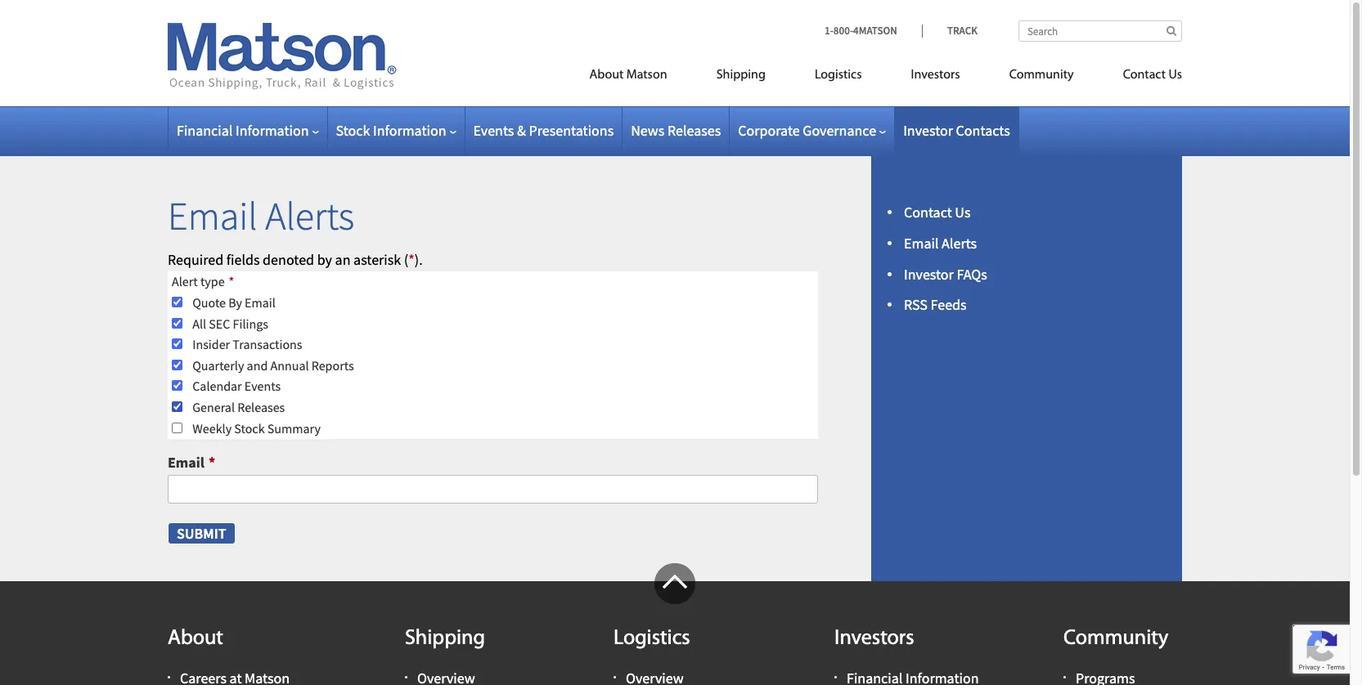 Task type: describe. For each thing, give the bounding box(es) containing it.
0 horizontal spatial stock
[[234, 420, 265, 437]]

general
[[192, 399, 235, 416]]

about for about matson
[[590, 69, 624, 82]]

stock information
[[336, 121, 446, 140]]

1 horizontal spatial alerts
[[942, 234, 977, 253]]

alert type
[[172, 274, 225, 290]]

contact us inside top menu 'navigation'
[[1123, 69, 1183, 82]]

weekly
[[192, 420, 232, 437]]

1 vertical spatial contact us link
[[904, 203, 971, 222]]

by
[[317, 250, 332, 269]]

sec
[[209, 316, 230, 332]]

track link
[[922, 24, 978, 38]]

email up filings
[[245, 295, 276, 311]]

General Releases checkbox
[[172, 402, 183, 412]]

faqs
[[957, 265, 988, 284]]

community link
[[985, 61, 1099, 94]]

investor for investor contacts
[[904, 121, 953, 140]]

stock information link
[[336, 121, 456, 140]]

rss feeds link
[[904, 296, 967, 315]]

general releases
[[192, 399, 285, 416]]

insider
[[192, 337, 230, 353]]

investor contacts
[[904, 121, 1011, 140]]

information for financial information
[[236, 121, 309, 140]]

all
[[192, 316, 206, 332]]

investor for investor faqs
[[904, 265, 954, 284]]

logistics inside top menu 'navigation'
[[815, 69, 862, 82]]

Search search field
[[1019, 20, 1183, 42]]

transactions
[[233, 337, 302, 353]]

investors inside top menu 'navigation'
[[911, 69, 961, 82]]

news releases link
[[631, 121, 721, 140]]

1 vertical spatial community
[[1064, 628, 1169, 651]]

search image
[[1167, 25, 1177, 36]]

logistics link
[[791, 61, 887, 94]]

quote
[[192, 295, 226, 311]]

contact inside top menu 'navigation'
[[1123, 69, 1166, 82]]

required
[[168, 250, 224, 269]]

quote by email
[[192, 295, 276, 311]]

Email email field
[[168, 475, 818, 504]]

calendar events
[[192, 378, 281, 395]]

insider transactions
[[192, 337, 302, 353]]

weekly stock summary
[[192, 420, 321, 437]]

matson
[[627, 69, 668, 82]]

governance
[[803, 121, 877, 140]]

1 horizontal spatial email alerts
[[904, 234, 977, 253]]

).
[[415, 250, 423, 269]]

0 horizontal spatial contact
[[904, 203, 952, 222]]

back to top image
[[655, 564, 696, 605]]

financial
[[177, 121, 233, 140]]

about matson
[[590, 69, 668, 82]]

Insider Transactions checkbox
[[172, 339, 183, 350]]

about for about
[[168, 628, 223, 651]]

investor faqs link
[[904, 265, 988, 284]]

track
[[948, 24, 978, 38]]

0 horizontal spatial email alerts
[[168, 192, 355, 241]]

releases for news releases
[[668, 121, 721, 140]]

0 horizontal spatial alerts
[[265, 192, 355, 241]]

matson image
[[168, 23, 397, 90]]

shipping inside "link"
[[717, 69, 766, 82]]

email alerts link
[[904, 234, 977, 253]]

1-
[[825, 24, 834, 38]]



Task type: locate. For each thing, give the bounding box(es) containing it.
investor up rss feeds "link"
[[904, 265, 954, 284]]

events & presentations
[[473, 121, 614, 140]]

1 vertical spatial us
[[955, 203, 971, 222]]

investor contacts link
[[904, 121, 1011, 140]]

top menu navigation
[[516, 61, 1183, 94]]

1 horizontal spatial about
[[590, 69, 624, 82]]

0 vertical spatial releases
[[668, 121, 721, 140]]

0 vertical spatial contact us
[[1123, 69, 1183, 82]]

logistics down 800-
[[815, 69, 862, 82]]

shipping
[[717, 69, 766, 82], [405, 628, 485, 651]]

1 horizontal spatial contact
[[1123, 69, 1166, 82]]

community
[[1010, 69, 1074, 82], [1064, 628, 1169, 651]]

1 horizontal spatial contact us link
[[1099, 61, 1183, 94]]

contacts
[[956, 121, 1011, 140]]

us inside top menu 'navigation'
[[1169, 69, 1183, 82]]

releases up weekly stock summary
[[238, 399, 285, 416]]

1 vertical spatial investors
[[835, 628, 915, 651]]

events
[[473, 121, 514, 140], [245, 378, 281, 395]]

0 vertical spatial contact
[[1123, 69, 1166, 82]]

0 vertical spatial community
[[1010, 69, 1074, 82]]

corporate governance link
[[738, 121, 886, 140]]

Calendar Events checkbox
[[172, 381, 183, 392]]

fields
[[227, 250, 260, 269]]

type
[[200, 274, 225, 290]]

community inside top menu 'navigation'
[[1010, 69, 1074, 82]]

1 vertical spatial shipping
[[405, 628, 485, 651]]

800-
[[834, 24, 854, 38]]

1 horizontal spatial logistics
[[815, 69, 862, 82]]

us down search icon
[[1169, 69, 1183, 82]]

0 horizontal spatial about
[[168, 628, 223, 651]]

1 vertical spatial contact us
[[904, 203, 971, 222]]

contact us link up email alerts link
[[904, 203, 971, 222]]

shipping link
[[692, 61, 791, 94]]

1 vertical spatial contact
[[904, 203, 952, 222]]

1 vertical spatial events
[[245, 378, 281, 395]]

and
[[247, 357, 268, 374]]

0 vertical spatial logistics
[[815, 69, 862, 82]]

alerts up faqs at the right of the page
[[942, 234, 977, 253]]

1 horizontal spatial us
[[1169, 69, 1183, 82]]

contact down search 'search field'
[[1123, 69, 1166, 82]]

0 horizontal spatial us
[[955, 203, 971, 222]]

us up email alerts link
[[955, 203, 971, 222]]

calendar
[[192, 378, 242, 395]]

releases
[[668, 121, 721, 140], [238, 399, 285, 416]]

us
[[1169, 69, 1183, 82], [955, 203, 971, 222]]

investor
[[904, 121, 953, 140], [904, 265, 954, 284]]

1 vertical spatial investor
[[904, 265, 954, 284]]

logistics inside "footer"
[[614, 628, 690, 651]]

contact us down search icon
[[1123, 69, 1183, 82]]

summary
[[267, 420, 321, 437]]

0 horizontal spatial shipping
[[405, 628, 485, 651]]

email up the required
[[168, 192, 258, 241]]

releases right news
[[668, 121, 721, 140]]

email alerts
[[168, 192, 355, 241], [904, 234, 977, 253]]

contact us
[[1123, 69, 1183, 82], [904, 203, 971, 222]]

0 vertical spatial about
[[590, 69, 624, 82]]

0 vertical spatial stock
[[336, 121, 370, 140]]

contact us up email alerts link
[[904, 203, 971, 222]]

0 horizontal spatial contact us
[[904, 203, 971, 222]]

email up investor faqs
[[904, 234, 939, 253]]

alerts
[[265, 192, 355, 241], [942, 234, 977, 253]]

an
[[335, 250, 351, 269]]

information for stock information
[[373, 121, 446, 140]]

alert
[[172, 274, 198, 290]]

0 vertical spatial investors
[[911, 69, 961, 82]]

1-800-4matson link
[[825, 24, 922, 38]]

Quote By Email checkbox
[[172, 297, 183, 308]]

investor faqs
[[904, 265, 988, 284]]

0 vertical spatial shipping
[[717, 69, 766, 82]]

presentations
[[529, 121, 614, 140]]

corporate governance
[[738, 121, 877, 140]]

rss
[[904, 296, 928, 315]]

about inside top menu 'navigation'
[[590, 69, 624, 82]]

contact us link down search icon
[[1099, 61, 1183, 94]]

events left &
[[473, 121, 514, 140]]

footer containing about
[[0, 564, 1350, 686]]

footer
[[0, 564, 1350, 686]]

1-800-4matson
[[825, 24, 898, 38]]

annual
[[270, 357, 309, 374]]

1 horizontal spatial contact us
[[1123, 69, 1183, 82]]

contact us link
[[1099, 61, 1183, 94], [904, 203, 971, 222]]

1 vertical spatial releases
[[238, 399, 285, 416]]

&
[[517, 121, 526, 140]]

investor down investors link
[[904, 121, 953, 140]]

events & presentations link
[[473, 121, 614, 140]]

0 horizontal spatial events
[[245, 378, 281, 395]]

1 horizontal spatial stock
[[336, 121, 370, 140]]

investors link
[[887, 61, 985, 94]]

1 vertical spatial about
[[168, 628, 223, 651]]

email alerts up investor faqs
[[904, 234, 977, 253]]

all sec filings
[[192, 316, 268, 332]]

news releases
[[631, 121, 721, 140]]

1 vertical spatial logistics
[[614, 628, 690, 651]]

0 horizontal spatial contact us link
[[904, 203, 971, 222]]

financial information
[[177, 121, 309, 140]]

feeds
[[931, 296, 967, 315]]

0 vertical spatial investor
[[904, 121, 953, 140]]

1 vertical spatial stock
[[234, 420, 265, 437]]

quarterly
[[192, 357, 244, 374]]

1 horizontal spatial information
[[373, 121, 446, 140]]

filings
[[233, 316, 268, 332]]

stock
[[336, 121, 370, 140], [234, 420, 265, 437]]

rss feeds
[[904, 296, 967, 315]]

alerts up by
[[265, 192, 355, 241]]

email
[[168, 192, 258, 241], [904, 234, 939, 253], [245, 295, 276, 311], [168, 454, 205, 472]]

email alerts up fields
[[168, 192, 355, 241]]

required fields denoted by an asterisk (
[[168, 250, 409, 269]]

0 horizontal spatial information
[[236, 121, 309, 140]]

0 horizontal spatial releases
[[238, 399, 285, 416]]

news
[[631, 121, 665, 140]]

reports
[[312, 357, 354, 374]]

2 information from the left
[[373, 121, 446, 140]]

investors
[[911, 69, 961, 82], [835, 628, 915, 651]]

logistics
[[815, 69, 862, 82], [614, 628, 690, 651]]

0 vertical spatial events
[[473, 121, 514, 140]]

events down the and
[[245, 378, 281, 395]]

1 information from the left
[[236, 121, 309, 140]]

1 horizontal spatial events
[[473, 121, 514, 140]]

about
[[590, 69, 624, 82], [168, 628, 223, 651]]

(
[[404, 250, 409, 269]]

logistics down back to top image on the bottom of the page
[[614, 628, 690, 651]]

0 vertical spatial contact us link
[[1099, 61, 1183, 94]]

1 horizontal spatial releases
[[668, 121, 721, 140]]

information
[[236, 121, 309, 140], [373, 121, 446, 140]]

corporate
[[738, 121, 800, 140]]

4matson
[[854, 24, 898, 38]]

financial information link
[[177, 121, 319, 140]]

0 vertical spatial us
[[1169, 69, 1183, 82]]

Weekly Stock Summary checkbox
[[172, 423, 183, 433]]

contact
[[1123, 69, 1166, 82], [904, 203, 952, 222]]

None search field
[[1019, 20, 1183, 42]]

0 horizontal spatial logistics
[[614, 628, 690, 651]]

quarterly and annual reports
[[192, 357, 354, 374]]

1 horizontal spatial shipping
[[717, 69, 766, 82]]

All SEC Filings checkbox
[[172, 318, 183, 329]]

about matson link
[[565, 61, 692, 94]]

Quarterly and Annual Reports checkbox
[[172, 360, 183, 371]]

email down weekly stock summary "option"
[[168, 454, 205, 472]]

by
[[229, 295, 242, 311]]

releases for general releases
[[238, 399, 285, 416]]

denoted
[[263, 250, 314, 269]]

None submit
[[168, 523, 235, 545]]

asterisk
[[354, 250, 401, 269]]

contact up email alerts link
[[904, 203, 952, 222]]



Task type: vqa. For each thing, say whether or not it's contained in the screenshot.
right name
no



